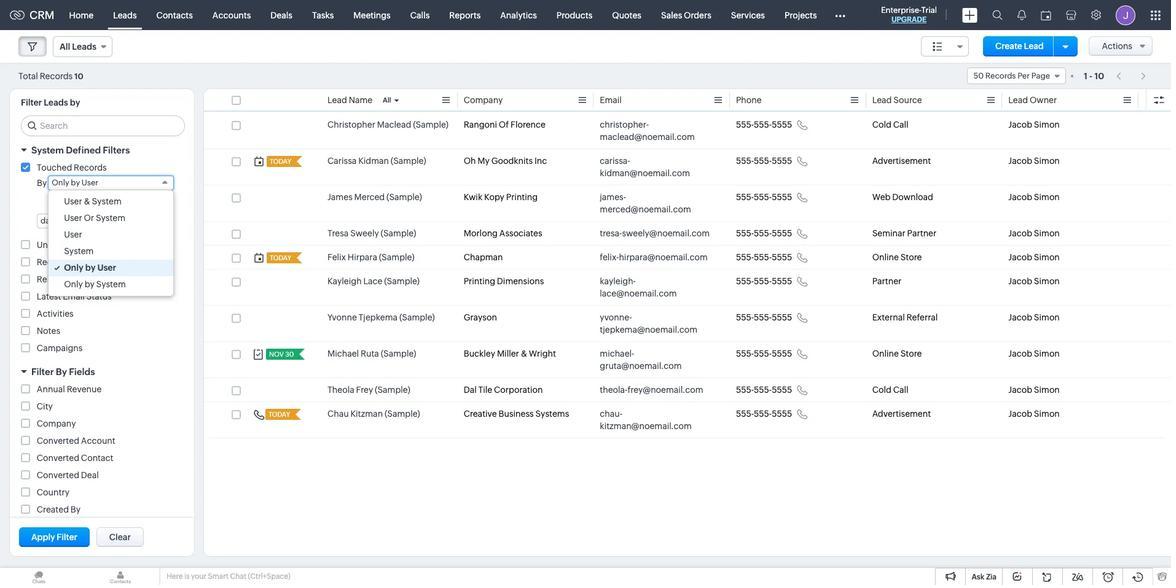 Task type: describe. For each thing, give the bounding box(es) containing it.
calls
[[410, 10, 430, 20]]

4 5555 from the top
[[772, 229, 793, 239]]

filter for filter leads by
[[21, 98, 42, 108]]

filter inside button
[[57, 533, 77, 543]]

advertisement for carissa- kidman@noemail.com
[[873, 156, 931, 166]]

kitzman
[[351, 409, 383, 419]]

michael-
[[600, 349, 635, 359]]

converted for converted deal
[[37, 471, 79, 481]]

cold for christopher- maclead@noemail.com
[[873, 120, 892, 130]]

today for carissa kidman (sample)
[[270, 158, 291, 165]]

system for user or system
[[96, 213, 125, 223]]

yvonne-
[[600, 313, 632, 323]]

nov 30
[[269, 351, 294, 358]]

nov 30 link
[[266, 349, 295, 360]]

oh
[[464, 156, 476, 166]]

lead for lead owner
[[1009, 95, 1029, 105]]

1 vertical spatial printing
[[464, 277, 496, 286]]

cold call for christopher- maclead@noemail.com
[[873, 120, 909, 130]]

lace@noemail.com
[[600, 289, 677, 299]]

projects link
[[775, 0, 827, 30]]

download
[[893, 192, 934, 202]]

untouched
[[37, 240, 82, 250]]

today for felix hirpara (sample)
[[270, 255, 291, 262]]

10 for 1 - 10
[[1095, 71, 1105, 81]]

filter by fields
[[31, 367, 95, 377]]

sweely@noemail.com
[[622, 229, 710, 239]]

1 vertical spatial action
[[104, 275, 130, 285]]

search element
[[985, 0, 1011, 30]]

james-
[[600, 192, 626, 202]]

today link for carissa
[[267, 156, 293, 167]]

9 555-555-5555 from the top
[[736, 385, 793, 395]]

1 horizontal spatial printing
[[506, 192, 538, 202]]

0 vertical spatial action
[[67, 258, 94, 267]]

user for user
[[64, 230, 82, 240]]

kayleigh-
[[600, 277, 636, 286]]

9 jacob from the top
[[1009, 385, 1033, 395]]

creative
[[464, 409, 497, 419]]

kayleigh lace (sample)
[[328, 277, 420, 286]]

1 5555 from the top
[[772, 120, 793, 130]]

by for filter
[[56, 367, 67, 377]]

associates
[[500, 229, 543, 239]]

3 jacob simon from the top
[[1009, 192, 1060, 202]]

oh my goodknits inc
[[464, 156, 547, 166]]

(sample) for theola frey (sample)
[[375, 385, 411, 395]]

by for created
[[71, 505, 81, 515]]

james
[[328, 192, 353, 202]]

quotes link
[[603, 0, 652, 30]]

user down system option
[[97, 263, 116, 273]]

8 555-555-5555 from the top
[[736, 349, 793, 359]]

3 5555 from the top
[[772, 192, 793, 202]]

corporation
[[494, 385, 543, 395]]

fields
[[69, 367, 95, 377]]

theola frey (sample) link
[[328, 384, 411, 397]]

0 vertical spatial email
[[600, 95, 622, 105]]

christopher-
[[600, 120, 649, 130]]

tresa
[[328, 229, 349, 239]]

yvonne tjepkema (sample) link
[[328, 312, 435, 324]]

contacts
[[157, 10, 193, 20]]

only by system
[[64, 280, 126, 290]]

cold for theola-frey@noemail.com
[[873, 385, 892, 395]]

10 simon from the top
[[1035, 409, 1060, 419]]

dal tile corporation
[[464, 385, 543, 395]]

apply filter button
[[19, 528, 90, 548]]

rangoni
[[464, 120, 497, 130]]

crm
[[30, 9, 54, 22]]

sales
[[661, 10, 683, 20]]

lace
[[364, 277, 383, 286]]

phone
[[736, 95, 762, 105]]

8 jacob simon from the top
[[1009, 349, 1060, 359]]

Only by User field
[[48, 176, 174, 191]]

felix hirpara (sample)
[[328, 253, 415, 263]]

is
[[184, 573, 190, 582]]

carissa
[[328, 156, 357, 166]]

yvonne- tjepkema@noemail.com link
[[600, 312, 712, 336]]

store for felix-hirpara@noemail.com
[[901, 253, 922, 263]]

converted account
[[37, 436, 115, 446]]

external referral
[[873, 313, 938, 323]]

grayson
[[464, 313, 497, 323]]

michael
[[328, 349, 359, 359]]

1 vertical spatial email
[[63, 292, 85, 302]]

yvonne- tjepkema@noemail.com
[[600, 313, 698, 335]]

(ctrl+space)
[[248, 573, 291, 582]]

lead inside button
[[1025, 41, 1044, 51]]

10 555-555-5555 from the top
[[736, 409, 793, 419]]

tile
[[479, 385, 493, 395]]

(sample) for yvonne tjepkema (sample)
[[400, 313, 435, 323]]

calls link
[[401, 0, 440, 30]]

2 simon from the top
[[1035, 156, 1060, 166]]

kayleigh- lace@noemail.com link
[[600, 275, 712, 300]]

by down the total records 10 on the top of page
[[70, 98, 80, 108]]

advertisement for chau- kitzman@noemail.com
[[873, 409, 931, 419]]

yvonne tjepkema (sample)
[[328, 313, 435, 323]]

sales orders
[[661, 10, 712, 20]]

system for user & system
[[92, 197, 122, 207]]

theola-frey@noemail.com link
[[600, 384, 704, 397]]

1 horizontal spatial leads
[[113, 10, 137, 20]]

web download
[[873, 192, 934, 202]]

chau kitzman (sample)
[[328, 409, 420, 419]]

related records action
[[37, 275, 130, 285]]

referral
[[907, 313, 938, 323]]

carissa kidman (sample) link
[[328, 155, 426, 167]]

2 jacob from the top
[[1009, 156, 1033, 166]]

michael ruta (sample)
[[328, 349, 416, 359]]

chau- kitzman@noemail.com
[[600, 409, 692, 432]]

theola-frey@noemail.com
[[600, 385, 704, 395]]

michael- gruta@noemail.com link
[[600, 348, 712, 373]]

lead name
[[328, 95, 373, 105]]

5 jacob simon from the top
[[1009, 253, 1060, 263]]

smart
[[208, 573, 229, 582]]

7 jacob simon from the top
[[1009, 313, 1060, 323]]

filter for filter by fields
[[31, 367, 54, 377]]

2 555-555-5555 from the top
[[736, 156, 793, 166]]

signals element
[[1011, 0, 1034, 30]]

(sample) for carissa kidman (sample)
[[391, 156, 426, 166]]

1 555-555-5555 from the top
[[736, 120, 793, 130]]

contacts link
[[147, 0, 203, 30]]

10 5555 from the top
[[772, 409, 793, 419]]

6 jacob simon from the top
[[1009, 277, 1060, 286]]

kidman@noemail.com
[[600, 168, 690, 178]]

tresa sweely (sample) link
[[328, 227, 416, 240]]

reports link
[[440, 0, 491, 30]]

10 for total records 10
[[74, 72, 83, 81]]

lead source
[[873, 95, 922, 105]]

1 vertical spatial leads
[[44, 98, 68, 108]]

tjepkema
[[359, 313, 398, 323]]

user or system
[[64, 213, 125, 223]]

campaigns
[[37, 344, 83, 353]]

records for related
[[69, 275, 102, 285]]

carissa- kidman@noemail.com link
[[600, 155, 712, 180]]

10 jacob from the top
[[1009, 409, 1033, 419]]

6 555-555-5555 from the top
[[736, 277, 793, 286]]

& inside row group
[[521, 349, 527, 359]]

seminar
[[873, 229, 906, 239]]

today for chau kitzman (sample)
[[269, 411, 290, 419]]

(sample) for james merced (sample)
[[387, 192, 422, 202]]

external
[[873, 313, 905, 323]]

1 jacob simon from the top
[[1009, 120, 1060, 130]]

user inside by only by user
[[82, 178, 98, 188]]

1 jacob from the top
[[1009, 120, 1033, 130]]

3 jacob from the top
[[1009, 192, 1033, 202]]

today link for chau
[[266, 409, 291, 420]]

felix hirpara (sample) link
[[328, 251, 415, 264]]

sweely
[[351, 229, 379, 239]]

ask
[[972, 574, 985, 582]]

(sample) for michael ruta (sample)
[[381, 349, 416, 359]]



Task type: vqa. For each thing, say whether or not it's contained in the screenshot.


Task type: locate. For each thing, give the bounding box(es) containing it.
lead for lead name
[[328, 95, 347, 105]]

0 vertical spatial printing
[[506, 192, 538, 202]]

buckley miller & wright
[[464, 349, 556, 359]]

4 555-555-5555 from the top
[[736, 229, 793, 239]]

online store for michael- gruta@noemail.com
[[873, 349, 922, 359]]

2 advertisement from the top
[[873, 409, 931, 419]]

leads right home
[[113, 10, 137, 20]]

converted up converted deal
[[37, 454, 79, 464]]

create lead
[[996, 41, 1044, 51]]

business
[[499, 409, 534, 419]]

0 vertical spatial advertisement
[[873, 156, 931, 166]]

tresa-sweely@noemail.com
[[600, 229, 710, 239]]

(sample)
[[413, 120, 449, 130], [391, 156, 426, 166], [387, 192, 422, 202], [381, 229, 416, 239], [379, 253, 415, 263], [384, 277, 420, 286], [400, 313, 435, 323], [381, 349, 416, 359], [375, 385, 411, 395], [385, 409, 420, 419]]

1 vertical spatial converted
[[37, 454, 79, 464]]

user down by only by user at the left top of page
[[64, 197, 82, 207]]

0 horizontal spatial &
[[84, 197, 90, 207]]

tasks
[[312, 10, 334, 20]]

7 simon from the top
[[1035, 313, 1060, 323]]

email down related records action at the left
[[63, 292, 85, 302]]

system down user & system option
[[96, 213, 125, 223]]

1 vertical spatial by
[[56, 367, 67, 377]]

4 jacob simon from the top
[[1009, 229, 1060, 239]]

10 right -
[[1095, 71, 1105, 81]]

analytics link
[[491, 0, 547, 30]]

user left or
[[64, 213, 82, 223]]

5 555-555-5555 from the top
[[736, 253, 793, 263]]

only inside by only by user
[[52, 178, 69, 188]]

1 advertisement from the top
[[873, 156, 931, 166]]

(sample) right lace
[[384, 277, 420, 286]]

filter down total
[[21, 98, 42, 108]]

user for user or system
[[64, 213, 82, 223]]

products
[[557, 10, 593, 20]]

records down defined
[[74, 163, 107, 173]]

10 jacob simon from the top
[[1009, 409, 1060, 419]]

only inside option
[[64, 263, 83, 273]]

1 vertical spatial partner
[[873, 277, 902, 286]]

printing dimensions
[[464, 277, 544, 286]]

partner right seminar
[[908, 229, 937, 239]]

0 vertical spatial converted
[[37, 436, 79, 446]]

gruta@noemail.com
[[600, 361, 682, 371]]

1 vertical spatial today link
[[267, 253, 293, 264]]

record
[[37, 258, 66, 267]]

0 vertical spatial by
[[37, 178, 47, 188]]

0 horizontal spatial leads
[[44, 98, 68, 108]]

printing right the kopy
[[506, 192, 538, 202]]

0 horizontal spatial printing
[[464, 277, 496, 286]]

1 vertical spatial advertisement
[[873, 409, 931, 419]]

by down touched records
[[71, 178, 80, 188]]

0 horizontal spatial by
[[37, 178, 47, 188]]

system inside "dropdown button"
[[31, 145, 64, 156]]

list box containing user & system
[[49, 191, 173, 296]]

online store down external referral
[[873, 349, 922, 359]]

filter
[[21, 98, 42, 108], [31, 367, 54, 377], [57, 533, 77, 543]]

(sample) right maclead
[[413, 120, 449, 130]]

projects
[[785, 10, 817, 20]]

(sample) right frey
[[375, 385, 411, 395]]

1 vertical spatial store
[[901, 349, 922, 359]]

1 online from the top
[[873, 253, 899, 263]]

converted deal
[[37, 471, 99, 481]]

by
[[70, 98, 80, 108], [71, 178, 80, 188], [85, 263, 95, 273], [85, 280, 94, 290]]

(sample) right kidman
[[391, 156, 426, 166]]

converted up country
[[37, 471, 79, 481]]

(sample) for christopher maclead (sample)
[[413, 120, 449, 130]]

kayleigh lace (sample) link
[[328, 275, 420, 288]]

1 horizontal spatial by
[[56, 367, 67, 377]]

(sample) right tjepkema
[[400, 313, 435, 323]]

printing down chapman
[[464, 277, 496, 286]]

system defined filters
[[31, 145, 130, 156]]

nov
[[269, 351, 284, 358]]

8 5555 from the top
[[772, 349, 793, 359]]

5 simon from the top
[[1035, 253, 1060, 263]]

florence
[[511, 120, 546, 130]]

tresa sweely (sample)
[[328, 229, 416, 239]]

0 vertical spatial online
[[873, 253, 899, 263]]

2 converted from the top
[[37, 454, 79, 464]]

10 inside the total records 10
[[74, 72, 83, 81]]

0 vertical spatial only
[[52, 178, 69, 188]]

created
[[37, 505, 69, 515]]

(sample) up kayleigh lace (sample) link
[[379, 253, 415, 263]]

online down seminar
[[873, 253, 899, 263]]

by inside option
[[85, 263, 95, 273]]

company up rangoni
[[464, 95, 503, 105]]

1 vertical spatial cold
[[873, 385, 892, 395]]

system up touched
[[31, 145, 64, 156]]

(sample) for tresa sweely (sample)
[[381, 229, 416, 239]]

(sample) right ruta
[[381, 349, 416, 359]]

10 up filter leads by
[[74, 72, 83, 81]]

simon
[[1035, 120, 1060, 130], [1035, 156, 1060, 166], [1035, 192, 1060, 202], [1035, 229, 1060, 239], [1035, 253, 1060, 263], [1035, 277, 1060, 286], [1035, 313, 1060, 323], [1035, 349, 1060, 359], [1035, 385, 1060, 395], [1035, 409, 1060, 419]]

(sample) right merced
[[387, 192, 422, 202]]

cold call
[[873, 120, 909, 130], [873, 385, 909, 395]]

0 vertical spatial call
[[894, 120, 909, 130]]

6 5555 from the top
[[772, 277, 793, 286]]

cold call for theola-frey@noemail.com
[[873, 385, 909, 395]]

(sample) right kitzman
[[385, 409, 420, 419]]

row group containing christopher maclead (sample)
[[204, 113, 1172, 439]]

user up untouched records
[[64, 230, 82, 240]]

records for touched
[[74, 163, 107, 173]]

0 horizontal spatial 10
[[74, 72, 83, 81]]

& right the miller at the left of page
[[521, 349, 527, 359]]

9 5555 from the top
[[772, 385, 793, 395]]

defined
[[66, 145, 101, 156]]

create lead button
[[984, 36, 1057, 57]]

kayleigh- lace@noemail.com
[[600, 277, 677, 299]]

clear
[[109, 533, 131, 543]]

filter inside dropdown button
[[31, 367, 54, 377]]

(sample) for felix hirpara (sample)
[[379, 253, 415, 263]]

annual
[[37, 385, 65, 395]]

2 5555 from the top
[[772, 156, 793, 166]]

1 horizontal spatial &
[[521, 349, 527, 359]]

touched
[[37, 163, 72, 173]]

1 store from the top
[[901, 253, 922, 263]]

0 vertical spatial &
[[84, 197, 90, 207]]

store down external referral
[[901, 349, 922, 359]]

lead left source
[[873, 95, 892, 105]]

records up only by user
[[84, 240, 116, 250]]

5 5555 from the top
[[772, 253, 793, 263]]

dimensions
[[497, 277, 544, 286]]

1 vertical spatial online
[[873, 349, 899, 359]]

1 vertical spatial online store
[[873, 349, 922, 359]]

action up related records action at the left
[[67, 258, 94, 267]]

1 simon from the top
[[1035, 120, 1060, 130]]

2 vertical spatial today
[[269, 411, 290, 419]]

james merced (sample)
[[328, 192, 422, 202]]

records for untouched
[[84, 240, 116, 250]]

hirpara
[[348, 253, 377, 263]]

today link for felix
[[267, 253, 293, 264]]

2 vertical spatial converted
[[37, 471, 79, 481]]

user up the user & system
[[82, 178, 98, 188]]

navigation
[[1111, 67, 1153, 85]]

only by user option
[[49, 260, 173, 277]]

(sample) for chau kitzman (sample)
[[385, 409, 420, 419]]

Search text field
[[22, 116, 184, 136]]

frey@noemail.com
[[628, 385, 704, 395]]

system option
[[49, 243, 173, 260]]

by up related records action at the left
[[85, 263, 95, 273]]

1 vertical spatial &
[[521, 349, 527, 359]]

system inside "option"
[[96, 280, 126, 290]]

0 vertical spatial today link
[[267, 156, 293, 167]]

30
[[285, 351, 294, 358]]

system down the only by user option
[[96, 280, 126, 290]]

advertisement
[[873, 156, 931, 166], [873, 409, 931, 419]]

(sample) inside 'link'
[[381, 349, 416, 359]]

online store down 'seminar partner'
[[873, 253, 922, 263]]

tresa-sweely@noemail.com link
[[600, 227, 710, 240]]

records up filter leads by
[[40, 71, 73, 81]]

by up annual revenue
[[56, 367, 67, 377]]

latest
[[37, 292, 61, 302]]

1 cold from the top
[[873, 120, 892, 130]]

1 cold call from the top
[[873, 120, 909, 130]]

0 horizontal spatial action
[[67, 258, 94, 267]]

call for christopher- maclead@noemail.com
[[894, 120, 909, 130]]

system up the record action
[[64, 247, 94, 256]]

search image
[[993, 10, 1003, 20]]

crm link
[[10, 9, 54, 22]]

0 vertical spatial filter
[[21, 98, 42, 108]]

by inside filter by fields dropdown button
[[56, 367, 67, 377]]

lead for lead source
[[873, 95, 892, 105]]

ruta
[[361, 349, 379, 359]]

only up "latest email status"
[[64, 280, 83, 290]]

2 online store from the top
[[873, 349, 922, 359]]

user & system option
[[49, 194, 173, 210]]

leads down the total records 10 on the top of page
[[44, 98, 68, 108]]

0 vertical spatial cold call
[[873, 120, 909, 130]]

james- merced@noemail.com
[[600, 192, 691, 215]]

by down touched
[[37, 178, 47, 188]]

(sample) for kayleigh lace (sample)
[[384, 277, 420, 286]]

analytics
[[501, 10, 537, 20]]

chats image
[[0, 569, 77, 586]]

chapman
[[464, 253, 503, 263]]

annual revenue
[[37, 385, 102, 395]]

list box
[[49, 191, 173, 296]]

converted up converted contact
[[37, 436, 79, 446]]

user option
[[49, 227, 173, 243]]

filter leads by
[[21, 98, 80, 108]]

3 converted from the top
[[37, 471, 79, 481]]

1 vertical spatial today
[[270, 255, 291, 262]]

1 horizontal spatial 10
[[1095, 71, 1105, 81]]

only down touched
[[52, 178, 69, 188]]

morlong
[[464, 229, 498, 239]]

4 jacob from the top
[[1009, 229, 1033, 239]]

merced@noemail.com
[[600, 205, 691, 215]]

tresa-
[[600, 229, 622, 239]]

converted for converted contact
[[37, 454, 79, 464]]

2 call from the top
[[894, 385, 909, 395]]

2 vertical spatial filter
[[57, 533, 77, 543]]

call for theola-frey@noemail.com
[[894, 385, 909, 395]]

by inside "option"
[[85, 280, 94, 290]]

only inside only by system "option"
[[64, 280, 83, 290]]

7 5555 from the top
[[772, 313, 793, 323]]

1 horizontal spatial company
[[464, 95, 503, 105]]

merced
[[354, 192, 385, 202]]

filter right apply
[[57, 533, 77, 543]]

6 simon from the top
[[1035, 277, 1060, 286]]

0 vertical spatial leads
[[113, 10, 137, 20]]

1 vertical spatial only
[[64, 263, 83, 273]]

0 vertical spatial cold
[[873, 120, 892, 130]]

contact
[[81, 454, 113, 464]]

theola
[[328, 385, 355, 395]]

by inside by only by user
[[71, 178, 80, 188]]

9 simon from the top
[[1035, 385, 1060, 395]]

user for user & system
[[64, 197, 82, 207]]

online store for felix-hirpara@noemail.com
[[873, 253, 922, 263]]

maclead@noemail.com
[[600, 132, 695, 142]]

1 converted from the top
[[37, 436, 79, 446]]

1 vertical spatial call
[[894, 385, 909, 395]]

1 horizontal spatial action
[[104, 275, 130, 285]]

yvonne
[[328, 313, 357, 323]]

today link
[[267, 156, 293, 167], [267, 253, 293, 264], [266, 409, 291, 420]]

1 call from the top
[[894, 120, 909, 130]]

1 vertical spatial filter
[[31, 367, 54, 377]]

2 cold from the top
[[873, 385, 892, 395]]

by
[[37, 178, 47, 188], [56, 367, 67, 377], [71, 505, 81, 515]]

system up user or system option
[[92, 197, 122, 207]]

0 horizontal spatial partner
[[873, 277, 902, 286]]

9 jacob simon from the top
[[1009, 385, 1060, 395]]

inc
[[535, 156, 547, 166]]

lead left owner
[[1009, 95, 1029, 105]]

chau kitzman (sample) link
[[328, 408, 420, 420]]

contacts image
[[82, 569, 159, 586]]

3 555-555-5555 from the top
[[736, 192, 793, 202]]

7 jacob from the top
[[1009, 313, 1033, 323]]

by right "created"
[[71, 505, 81, 515]]

or
[[84, 213, 94, 223]]

4 simon from the top
[[1035, 229, 1060, 239]]

meetings
[[354, 10, 391, 20]]

latest email status
[[37, 292, 112, 302]]

(sample) right sweely
[[381, 229, 416, 239]]

1 horizontal spatial partner
[[908, 229, 937, 239]]

company down city
[[37, 419, 76, 429]]

lead right the create
[[1025, 41, 1044, 51]]

2 vertical spatial only
[[64, 280, 83, 290]]

2 vertical spatial by
[[71, 505, 81, 515]]

7 555-555-5555 from the top
[[736, 313, 793, 323]]

3 simon from the top
[[1035, 192, 1060, 202]]

miller
[[497, 349, 519, 359]]

& up or
[[84, 197, 90, 207]]

None text field
[[115, 195, 136, 209]]

1 horizontal spatial email
[[600, 95, 622, 105]]

christopher- maclead@noemail.com link
[[600, 119, 712, 143]]

records down only by user
[[69, 275, 102, 285]]

only up related records action at the left
[[64, 263, 83, 273]]

(sample) inside 'link'
[[400, 313, 435, 323]]

email
[[600, 95, 622, 105], [63, 292, 85, 302]]

dal
[[464, 385, 477, 395]]

1
[[1084, 71, 1088, 81]]

meetings link
[[344, 0, 401, 30]]

notes
[[37, 326, 60, 336]]

2 horizontal spatial by
[[71, 505, 81, 515]]

online down 'external'
[[873, 349, 899, 359]]

email up christopher-
[[600, 95, 622, 105]]

services link
[[722, 0, 775, 30]]

online for felix-hirpara@noemail.com
[[873, 253, 899, 263]]

store
[[901, 253, 922, 263], [901, 349, 922, 359]]

store for michael- gruta@noemail.com
[[901, 349, 922, 359]]

by up status
[[85, 280, 94, 290]]

2 online from the top
[[873, 349, 899, 359]]

system for only by system
[[96, 280, 126, 290]]

& inside option
[[84, 197, 90, 207]]

records for total
[[40, 71, 73, 81]]

signals image
[[1018, 10, 1027, 20]]

2 vertical spatial today link
[[266, 409, 291, 420]]

0 horizontal spatial company
[[37, 419, 76, 429]]

1 online store from the top
[[873, 253, 922, 263]]

1 vertical spatial cold call
[[873, 385, 909, 395]]

orders
[[684, 10, 712, 20]]

1 vertical spatial company
[[37, 419, 76, 429]]

2 store from the top
[[901, 349, 922, 359]]

kidman
[[358, 156, 389, 166]]

8 jacob from the top
[[1009, 349, 1033, 359]]

record action
[[37, 258, 94, 267]]

action up status
[[104, 275, 130, 285]]

chau- kitzman@noemail.com link
[[600, 408, 712, 433]]

products link
[[547, 0, 603, 30]]

only by system option
[[49, 277, 173, 293]]

0 vertical spatial partner
[[908, 229, 937, 239]]

store down 'seminar partner'
[[901, 253, 922, 263]]

lead left the name
[[328, 95, 347, 105]]

online for michael- gruta@noemail.com
[[873, 349, 899, 359]]

user or system option
[[49, 210, 173, 227]]

morlong associates
[[464, 229, 543, 239]]

row group
[[204, 113, 1172, 439]]

only for only by user
[[64, 263, 83, 273]]

accounts link
[[203, 0, 261, 30]]

5 jacob from the top
[[1009, 253, 1033, 263]]

5555
[[772, 120, 793, 130], [772, 156, 793, 166], [772, 192, 793, 202], [772, 229, 793, 239], [772, 253, 793, 263], [772, 277, 793, 286], [772, 313, 793, 323], [772, 349, 793, 359], [772, 385, 793, 395], [772, 409, 793, 419]]

0 vertical spatial store
[[901, 253, 922, 263]]

0 vertical spatial today
[[270, 158, 291, 165]]

chau
[[328, 409, 349, 419]]

2 jacob simon from the top
[[1009, 156, 1060, 166]]

converted for converted account
[[37, 436, 79, 446]]

0 horizontal spatial email
[[63, 292, 85, 302]]

activities
[[37, 309, 74, 319]]

filter up "annual"
[[31, 367, 54, 377]]

8 simon from the top
[[1035, 349, 1060, 359]]

partner up 'external'
[[873, 277, 902, 286]]

0 vertical spatial online store
[[873, 253, 922, 263]]

6 jacob from the top
[[1009, 277, 1033, 286]]

only for only by system
[[64, 280, 83, 290]]

2 cold call from the top
[[873, 385, 909, 395]]

apply filter
[[31, 533, 77, 543]]

0 vertical spatial company
[[464, 95, 503, 105]]



